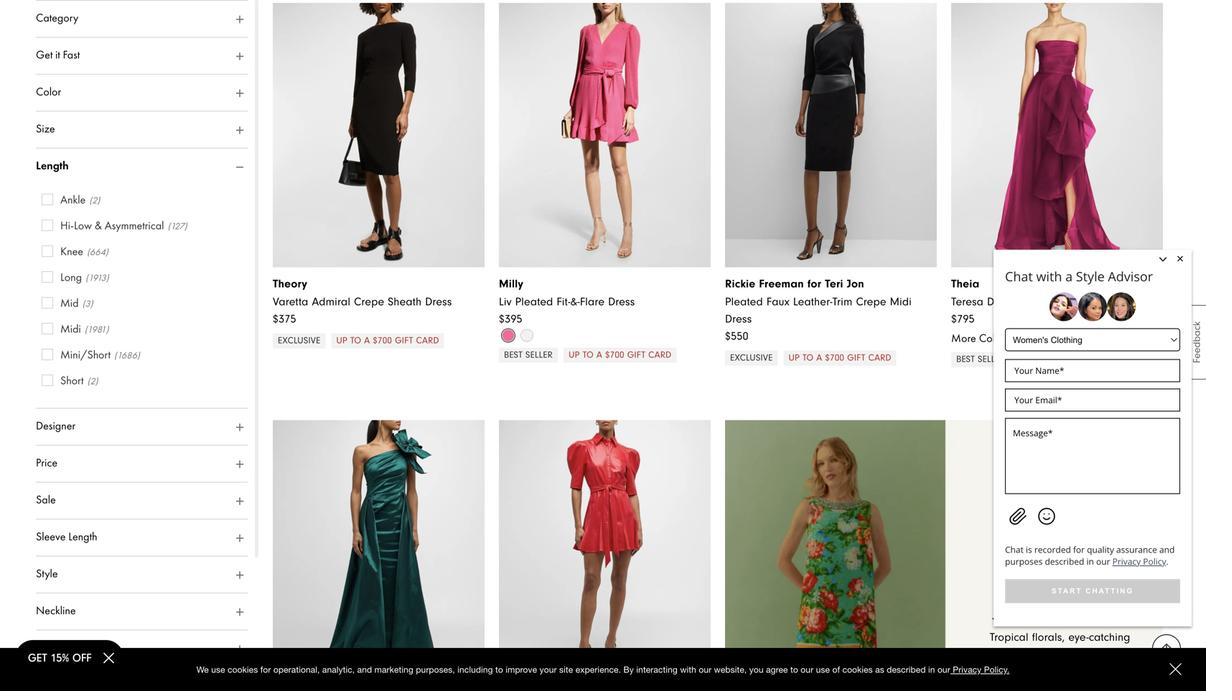 Task type: vqa. For each thing, say whether or not it's contained in the screenshot.
Regular (4815) on the top left of the page
no



Task type: describe. For each thing, give the bounding box(es) containing it.
dress inside theory varetta admiral crepe sheath dress $375
[[425, 297, 452, 309]]

draped
[[988, 297, 1025, 309]]

1 vertical spatial midi
[[60, 324, 81, 336]]

sale button
[[36, 483, 248, 519]]

we
[[197, 665, 209, 675]]

sleeve length button
[[36, 520, 248, 556]]

to down theory varetta admiral crepe sheath dress $375
[[351, 337, 361, 346]]

to right agree
[[791, 665, 799, 675]]

quality
[[1088, 544, 1115, 556]]

knee link
[[60, 247, 83, 258]]

$700 down milly liv pleated fit-&-flare dress $395
[[605, 351, 625, 361]]

seller for $795
[[978, 356, 1006, 365]]

neckline element
[[36, 605, 76, 619]]

0 horizontal spatial in
[[929, 665, 936, 675]]

sleeve length element
[[36, 531, 97, 546]]

price
[[36, 458, 58, 470]]

midi (1981)
[[60, 324, 109, 336]]

rickie freeman for teri jon one-shoulder pleated stretch taffeta gown image
[[273, 421, 485, 686]]

$700 up your email* email field at the bottom
[[1058, 356, 1077, 365]]

sale element
[[36, 494, 56, 509]]

size button
[[36, 112, 248, 148]]

paradise is calling
[[1001, 558, 1120, 601]]

fast
[[63, 50, 80, 61]]

policy
[[1144, 556, 1167, 568]]

and inside "your next vacation uniform? tropical florals, eye-catching crystals, and mini silhouettes from dolce&gabbana."
[[1033, 648, 1052, 659]]

more
[[952, 334, 977, 345]]

mini
[[1056, 648, 1076, 659]]

by
[[624, 665, 634, 675]]

up down available
[[1021, 356, 1033, 365]]

a down flare
[[597, 351, 603, 361]]

price element
[[36, 457, 58, 472]]

start chatting button
[[1006, 580, 1181, 604]]

neckline
[[36, 606, 76, 618]]

style inside dropdown button
[[36, 569, 58, 581]]

theia teresa draped strapless gown $795
[[952, 279, 1106, 326]]

2 cookies from the left
[[843, 665, 873, 675]]

including
[[458, 665, 493, 675]]

for for we use cookies for operational, analytic, and marketing purposes, including to improve your site experience. by interacting with our website, you agree to our use of cookies as described in our privacy policy.
[[261, 665, 271, 675]]

1 horizontal spatial with
[[1037, 268, 1063, 286]]

0 horizontal spatial described
[[887, 665, 926, 675]]

analytic,
[[322, 665, 355, 675]]

fit-
[[557, 297, 571, 309]]

your
[[993, 618, 1014, 629]]

sleeve
[[36, 532, 66, 544]]

designer element
[[36, 420, 76, 435]]

admiral
[[312, 297, 351, 309]]

&
[[95, 221, 102, 232]]

assurance
[[1117, 544, 1158, 556]]

alice + olivia lurlene vegan leather mini shirtdress image
[[499, 421, 711, 686]]

Mini/Short, 1686 items checkbox
[[42, 349, 53, 360]]

2 use from the left
[[816, 665, 830, 675]]

style button
[[36, 557, 248, 593]]

our left policy.
[[938, 665, 951, 675]]

site
[[560, 665, 573, 675]]

it
[[55, 50, 60, 61]]

crepe inside the 'rickie freeman for teri jon pleated faux leather-trim crepe midi dress $550'
[[856, 297, 887, 309]]

category button
[[36, 1, 248, 37]]

sleeve length
[[36, 532, 97, 544]]

freeman
[[759, 279, 804, 291]]

best seller for $795
[[957, 356, 1006, 365]]

get
[[36, 50, 53, 61]]

Long, 1913 items checkbox
[[42, 271, 53, 283]]

expand occasion image
[[236, 642, 244, 656]]

feedback button
[[1187, 305, 1207, 380]]

designer
[[36, 421, 76, 433]]

exclusive for $375
[[278, 337, 321, 346]]

Knee, 664 items checkbox
[[42, 246, 53, 257]]

marketing
[[375, 665, 414, 675]]

teri
[[825, 279, 844, 291]]

(664)
[[87, 248, 108, 257]]

interacting
[[637, 665, 678, 675]]

experience.
[[576, 665, 621, 675]]

white image
[[521, 329, 534, 342]]

described inside chat is recorded for quality assurance and purposes described in our
[[1045, 556, 1085, 568]]

ankle link
[[60, 195, 86, 206]]

paradise
[[1001, 558, 1097, 579]]

knee
[[60, 247, 83, 258]]

long
[[60, 273, 82, 284]]

(1981)
[[85, 326, 109, 335]]

our left website,
[[699, 665, 712, 675]]

Ankle, 2 items checkbox
[[42, 194, 53, 205]]

recorded
[[1035, 544, 1071, 556]]

leather-
[[794, 297, 833, 309]]

$375
[[273, 314, 296, 326]]

jon
[[847, 279, 865, 291]]

0 horizontal spatial privacy
[[953, 665, 982, 675]]

seller for $395
[[526, 351, 553, 361]]

to down flare
[[583, 351, 594, 361]]

size
[[36, 124, 55, 135]]

get it fast button
[[36, 38, 248, 74]]

rickie
[[725, 279, 756, 291]]

price button
[[36, 446, 248, 482]]

of
[[833, 665, 840, 675]]

best seller for $395
[[504, 351, 553, 361]]

dress inside the 'rickie freeman for teri jon pleated faux leather-trim crepe midi dress $550'
[[725, 314, 752, 326]]

policy.
[[985, 665, 1010, 675]]

1 cookies from the left
[[228, 665, 258, 675]]

$395
[[499, 314, 523, 326]]

midi link
[[60, 324, 81, 336]]

a down theory varetta admiral crepe sheath dress $375
[[364, 337, 370, 346]]

(127)
[[168, 222, 187, 232]]

Message* text field
[[1006, 418, 1181, 495]]

chat with a style advisor
[[1006, 268, 1154, 286]]

hi-low & asymmetrical (127)
[[60, 221, 187, 232]]

color
[[36, 87, 61, 98]]

pleated inside the 'rickie freeman for teri jon pleated faux leather-trim crepe midi dress $550'
[[725, 297, 763, 309]]

our inside chat is recorded for quality assurance and purposes described in our
[[1097, 556, 1111, 568]]

up to a $700 gift card down sheath
[[336, 337, 439, 346]]

(2) for short
[[87, 377, 98, 387]]

gown
[[1077, 297, 1106, 309]]

rickie freeman for teri jon pleated faux leather-trim crepe midi dress image
[[725, 3, 937, 268]]

short (2)
[[60, 376, 98, 387]]

mini/short link
[[60, 350, 111, 362]]

theia teresa draped strapless gown image
[[952, 3, 1164, 268]]

mid
[[60, 298, 79, 310]]

start chatting
[[1052, 588, 1134, 595]]

&-
[[571, 297, 580, 309]]

knee (664)
[[60, 247, 108, 258]]

crystals,
[[990, 648, 1029, 659]]

vacation
[[1042, 618, 1083, 629]]

(2) for ankle
[[89, 196, 100, 206]]

eye-
[[1069, 633, 1089, 644]]

liv
[[499, 297, 512, 309]]

next
[[1018, 618, 1038, 629]]

dolce&gabbana.
[[1030, 663, 1116, 675]]

faux
[[767, 297, 790, 309]]



Task type: locate. For each thing, give the bounding box(es) containing it.
avatar image
[[1050, 293, 1079, 321], [1079, 293, 1108, 321], [1108, 293, 1136, 321]]

1 horizontal spatial midi
[[890, 297, 912, 309]]

0 horizontal spatial cookies
[[228, 665, 258, 675]]

purposes,
[[416, 665, 455, 675]]

hi-
[[60, 221, 74, 232]]

from
[[1005, 663, 1027, 675]]

$700
[[373, 337, 392, 346], [605, 351, 625, 361], [826, 354, 845, 364], [1058, 356, 1077, 365]]

start
[[1052, 588, 1083, 595]]

pink image
[[502, 329, 515, 342]]

rickie freeman for teri jon pleated faux leather-trim crepe midi dress $550
[[725, 279, 912, 343]]

gabbana_3_nodepic_101823_160.tif image
[[725, 421, 1164, 692]]

strapless
[[1029, 297, 1073, 309]]

pleated
[[515, 297, 553, 309], [725, 297, 763, 309]]

sheath
[[388, 297, 422, 309]]

exclusive for $550
[[730, 354, 773, 364]]

up down the 'rickie freeman for teri jon pleated faux leather-trim crepe midi dress $550' on the right of the page
[[789, 354, 800, 364]]

1 vertical spatial style
[[36, 569, 58, 581]]

use left of
[[816, 665, 830, 675]]

chat left is
[[1006, 544, 1024, 556]]

0 vertical spatial style
[[1076, 268, 1105, 286]]

and right analytic,
[[357, 665, 372, 675]]

0 vertical spatial in
[[1087, 556, 1095, 568]]

1 vertical spatial length
[[68, 532, 97, 544]]

privacy left policy.
[[953, 665, 982, 675]]

1 horizontal spatial dress
[[608, 297, 635, 309]]

1 horizontal spatial privacy
[[1113, 556, 1141, 568]]

flare
[[580, 297, 605, 309]]

midi right midi, 1981 items "checkbox"
[[60, 324, 81, 336]]

Midi, 1981 items checkbox
[[42, 323, 53, 335]]

pleated inside milly liv pleated fit-&-flare dress $395
[[515, 297, 553, 309]]

(2) right ankle
[[89, 196, 100, 206]]

in inside chat is recorded for quality assurance and purposes described in our
[[1087, 556, 1095, 568]]

1 chat from the top
[[1006, 268, 1033, 286]]

available
[[1012, 334, 1056, 345]]

best
[[504, 351, 523, 361], [957, 356, 975, 365]]

our left of
[[801, 665, 814, 675]]

your
[[540, 665, 557, 675]]

back to top image
[[1163, 644, 1172, 652]]

2 crepe from the left
[[856, 297, 887, 309]]

0 horizontal spatial for
[[261, 665, 271, 675]]

mini/short (1686)
[[60, 350, 140, 362]]

0 vertical spatial chat
[[1006, 268, 1033, 286]]

privacy left policy
[[1113, 556, 1141, 568]]

cookies
[[228, 665, 258, 675], [843, 665, 873, 675]]

use right we
[[211, 665, 225, 675]]

length button
[[36, 149, 248, 185]]

asymmetrical
[[105, 221, 164, 232]]

midi right trim
[[890, 297, 912, 309]]

Your Email* email field
[[1006, 389, 1181, 412]]

a
[[1066, 268, 1073, 286], [364, 337, 370, 346], [597, 351, 603, 361], [817, 354, 823, 364], [1049, 356, 1055, 365]]

1 horizontal spatial in
[[1087, 556, 1095, 568]]

theory varetta admiral crepe sheath dress image
[[273, 3, 485, 268]]

midi inside the 'rickie freeman for teri jon pleated faux leather-trim crepe midi dress $550'
[[890, 297, 912, 309]]

0 horizontal spatial exclusive
[[278, 337, 321, 346]]

0 horizontal spatial use
[[211, 665, 225, 675]]

for inside chat is recorded for quality assurance and purposes described in our
[[1074, 544, 1085, 556]]

style down sleeve
[[36, 569, 58, 581]]

0 horizontal spatial midi
[[60, 324, 81, 336]]

color button
[[36, 75, 248, 111]]

a down the 'rickie freeman for teri jon pleated faux leather-trim crepe midi dress $550' on the right of the page
[[817, 354, 823, 364]]

for for chat is recorded for quality assurance and purposes described in our
[[1074, 544, 1085, 556]]

0 vertical spatial for
[[808, 279, 822, 291]]

crepe
[[354, 297, 385, 309], [856, 297, 887, 309]]

color element
[[36, 85, 61, 100]]

dress
[[425, 297, 452, 309], [608, 297, 635, 309], [725, 314, 752, 326]]

1 vertical spatial chat
[[1006, 544, 1024, 556]]

1 pleated from the left
[[515, 297, 553, 309]]

length
[[36, 161, 69, 172], [68, 532, 97, 544]]

Hi-Low & Asymmetrical, 127 items checkbox
[[42, 220, 53, 231]]

0 horizontal spatial with
[[680, 665, 697, 675]]

length inside "element"
[[68, 532, 97, 544]]

up to a $700 gift card down flare
[[569, 351, 672, 361]]

privacy policy link
[[1113, 556, 1167, 568]]

chat inside chat is recorded for quality assurance and purposes described in our
[[1006, 544, 1024, 556]]

0 vertical spatial midi
[[890, 297, 912, 309]]

1 vertical spatial in
[[929, 665, 936, 675]]

(2) inside short (2)
[[87, 377, 98, 387]]

with right 'interacting'
[[680, 665, 697, 675]]

milly liv pleated fit-&-flare dress $395
[[499, 279, 635, 326]]

2 pleated from the left
[[725, 297, 763, 309]]

best for $395
[[504, 351, 523, 361]]

and right assurance
[[1160, 544, 1175, 556]]

1 vertical spatial exclusive
[[730, 354, 773, 364]]

described up calling
[[1045, 556, 1085, 568]]

size element
[[36, 122, 55, 137]]

2 vertical spatial for
[[261, 665, 271, 675]]

dress right flare
[[608, 297, 635, 309]]

operational,
[[274, 665, 320, 675]]

you
[[750, 665, 764, 675]]

up down the &-
[[569, 351, 580, 361]]

dress right sheath
[[425, 297, 452, 309]]

for up leather-
[[808, 279, 822, 291]]

1 horizontal spatial described
[[1045, 556, 1085, 568]]

style up gown
[[1076, 268, 1105, 286]]

low
[[74, 221, 92, 232]]

1 horizontal spatial best seller
[[957, 356, 1006, 365]]

more colors available
[[952, 334, 1056, 345]]

1 horizontal spatial best
[[957, 356, 975, 365]]

best for $795
[[957, 356, 975, 365]]

0 vertical spatial length
[[36, 161, 69, 172]]

silhouettes
[[1080, 648, 1132, 659]]

1 horizontal spatial exclusive
[[730, 354, 773, 364]]

crepe inside theory varetta admiral crepe sheath dress $375
[[354, 297, 385, 309]]

0 vertical spatial privacy
[[1113, 556, 1141, 568]]

short link
[[60, 376, 84, 387]]

0 horizontal spatial dress
[[425, 297, 452, 309]]

a down available
[[1049, 356, 1055, 365]]

0 horizontal spatial style
[[36, 569, 58, 581]]

0 horizontal spatial seller
[[526, 351, 553, 361]]

crepe down jon
[[856, 297, 887, 309]]

0 horizontal spatial crepe
[[354, 297, 385, 309]]

Mid, 3 items checkbox
[[42, 297, 53, 309]]

(1686)
[[114, 352, 140, 361]]

2 horizontal spatial for
[[1074, 544, 1085, 556]]

length right sleeve
[[68, 532, 97, 544]]

your next vacation uniform? tropical florals, eye-catching crystals, and mini silhouettes from dolce&gabbana.
[[990, 618, 1132, 675]]

up down admiral
[[336, 337, 348, 346]]

2 vertical spatial and
[[357, 665, 372, 675]]

for
[[808, 279, 822, 291], [1074, 544, 1085, 556], [261, 665, 271, 675]]

0 vertical spatial (2)
[[89, 196, 100, 206]]

florals,
[[1033, 633, 1065, 644]]

0 horizontal spatial best seller
[[504, 351, 553, 361]]

(2)
[[89, 196, 100, 206], [87, 377, 98, 387]]

1 horizontal spatial crepe
[[856, 297, 887, 309]]

website,
[[714, 665, 747, 675]]

.
[[1167, 556, 1169, 568]]

1 horizontal spatial style
[[1076, 268, 1105, 286]]

we use cookies for operational, analytic, and marketing purposes, including to improve your site experience. by interacting with our website, you agree to our use of cookies as described in our privacy policy.
[[197, 665, 1010, 675]]

1 horizontal spatial seller
[[978, 356, 1006, 365]]

for left operational,
[[261, 665, 271, 675]]

length element
[[36, 159, 69, 174]]

to left improve
[[496, 665, 503, 675]]

1 horizontal spatial for
[[808, 279, 822, 291]]

with up strapless
[[1037, 268, 1063, 286]]

gift
[[395, 337, 413, 346], [628, 351, 646, 361], [848, 354, 866, 364], [1080, 356, 1098, 365]]

pleated right liv at left
[[515, 297, 553, 309]]

up to a $700 gift card
[[336, 337, 439, 346], [569, 351, 672, 361], [789, 354, 892, 364], [1021, 356, 1124, 365]]

pleated down rickie
[[725, 297, 763, 309]]

ankle (2)
[[60, 195, 100, 206]]

theory
[[273, 279, 307, 291]]

theory varetta admiral crepe sheath dress $375
[[273, 279, 452, 326]]

best down more
[[957, 356, 975, 365]]

for left quality at the right
[[1074, 544, 1085, 556]]

exclusive
[[278, 337, 321, 346], [730, 354, 773, 364]]

seller down colors
[[978, 356, 1006, 365]]

style
[[1076, 268, 1105, 286], [36, 569, 58, 581]]

best seller down colors
[[957, 356, 1006, 365]]

a up strapless
[[1066, 268, 1073, 286]]

privacy policy .
[[1113, 556, 1169, 568]]

style element
[[36, 568, 58, 583]]

2 horizontal spatial and
[[1160, 544, 1175, 556]]

sale
[[36, 495, 56, 507]]

and for we use cookies for operational, analytic, and marketing purposes, including to improve your site experience. by interacting with our website, you agree to our use of cookies as described in our privacy policy.
[[357, 665, 372, 675]]

with
[[1037, 268, 1063, 286], [680, 665, 697, 675]]

exclusive down "$375"
[[278, 337, 321, 346]]

mini/short
[[60, 350, 111, 362]]

cookies down expand occasion image
[[228, 665, 258, 675]]

calling
[[1016, 580, 1105, 601]]

length up ankle, 2 items "option"
[[36, 161, 69, 172]]

1 avatar image from the left
[[1050, 293, 1079, 321]]

best down the pink image
[[504, 351, 523, 361]]

1 horizontal spatial pleated
[[725, 297, 763, 309]]

1 vertical spatial (2)
[[87, 377, 98, 387]]

improve
[[506, 665, 537, 675]]

and for chat is recorded for quality assurance and purposes described in our
[[1160, 544, 1175, 556]]

exclusive down $550 at the right of page
[[730, 354, 773, 364]]

to down available
[[1035, 356, 1046, 365]]

chat
[[1006, 268, 1033, 286], [1006, 544, 1024, 556]]

crepe left sheath
[[354, 297, 385, 309]]

trim
[[833, 297, 853, 309]]

1 vertical spatial privacy
[[953, 665, 982, 675]]

best seller down white "icon"
[[504, 351, 553, 361]]

$700 down the 'rickie freeman for teri jon pleated faux leather-trim crepe midi dress $550' on the right of the page
[[826, 354, 845, 364]]

1 crepe from the left
[[354, 297, 385, 309]]

in left privacy policy. link
[[929, 665, 936, 675]]

chat for chat is recorded for quality assurance and purposes described in our
[[1006, 544, 1024, 556]]

0 vertical spatial and
[[1160, 544, 1175, 556]]

to down the 'rickie freeman for teri jon pleated faux leather-trim crepe midi dress $550' on the right of the page
[[803, 354, 814, 364]]

catching
[[1089, 633, 1131, 644]]

chat is recorded for quality assurance and purposes described in our
[[1006, 544, 1175, 568]]

1 vertical spatial described
[[887, 665, 926, 675]]

long (1913)
[[60, 273, 109, 284]]

agree
[[766, 665, 788, 675]]

0 vertical spatial with
[[1037, 268, 1063, 286]]

dress up $550 at the right of page
[[725, 314, 752, 326]]

2 chat from the top
[[1006, 544, 1024, 556]]

in left is
[[1087, 556, 1095, 568]]

dress inside milly liv pleated fit-&-flare dress $395
[[608, 297, 635, 309]]

0 horizontal spatial pleated
[[515, 297, 553, 309]]

uniform?
[[1087, 618, 1128, 629]]

colors
[[980, 334, 1009, 345]]

0 vertical spatial exclusive
[[278, 337, 321, 346]]

0 horizontal spatial and
[[357, 665, 372, 675]]

1 vertical spatial and
[[1033, 648, 1052, 659]]

1 use from the left
[[211, 665, 225, 675]]

category
[[36, 13, 78, 24]]

(2) inside ankle (2)
[[89, 196, 100, 206]]

3 avatar image from the left
[[1108, 293, 1136, 321]]

theia
[[952, 279, 980, 291]]

purposes
[[1006, 556, 1043, 568]]

up to a $700 gift card down available
[[1021, 356, 1124, 365]]

1 vertical spatial for
[[1074, 544, 1085, 556]]

chat up draped
[[1006, 268, 1033, 286]]

and inside chat is recorded for quality assurance and purposes described in our
[[1160, 544, 1175, 556]]

cookies right of
[[843, 665, 873, 675]]

get it fast element
[[36, 48, 80, 63]]

1 horizontal spatial and
[[1033, 648, 1052, 659]]

(2) right short
[[87, 377, 98, 387]]

seller down white "icon"
[[526, 351, 553, 361]]

Your Name* text field
[[1006, 359, 1181, 382]]

0 horizontal spatial best
[[504, 351, 523, 361]]

and down florals,
[[1033, 648, 1052, 659]]

1 horizontal spatial use
[[816, 665, 830, 675]]

2 horizontal spatial dress
[[725, 314, 752, 326]]

for inside the 'rickie freeman for teri jon pleated faux leather-trim crepe midi dress $550'
[[808, 279, 822, 291]]

$700 down theory varetta admiral crepe sheath dress $375
[[373, 337, 392, 346]]

Short, 2 items checkbox
[[42, 375, 53, 386]]

$550
[[725, 332, 749, 343]]

our up the chatting
[[1097, 556, 1111, 568]]

0 vertical spatial described
[[1045, 556, 1085, 568]]

described right as
[[887, 665, 926, 675]]

1 horizontal spatial cookies
[[843, 665, 873, 675]]

1 vertical spatial with
[[680, 665, 697, 675]]

is
[[1026, 544, 1033, 556]]

2 avatar image from the left
[[1079, 293, 1108, 321]]

advisor
[[1109, 268, 1154, 286]]

varetta
[[273, 297, 309, 309]]

milly liv pleated fit-&-flare dress image
[[499, 3, 711, 268]]

up to a $700 gift card down the 'rickie freeman for teri jon pleated faux leather-trim crepe midi dress $550' on the right of the page
[[789, 354, 892, 364]]

long link
[[60, 273, 82, 284]]

chat for chat with a style advisor
[[1006, 268, 1033, 286]]



